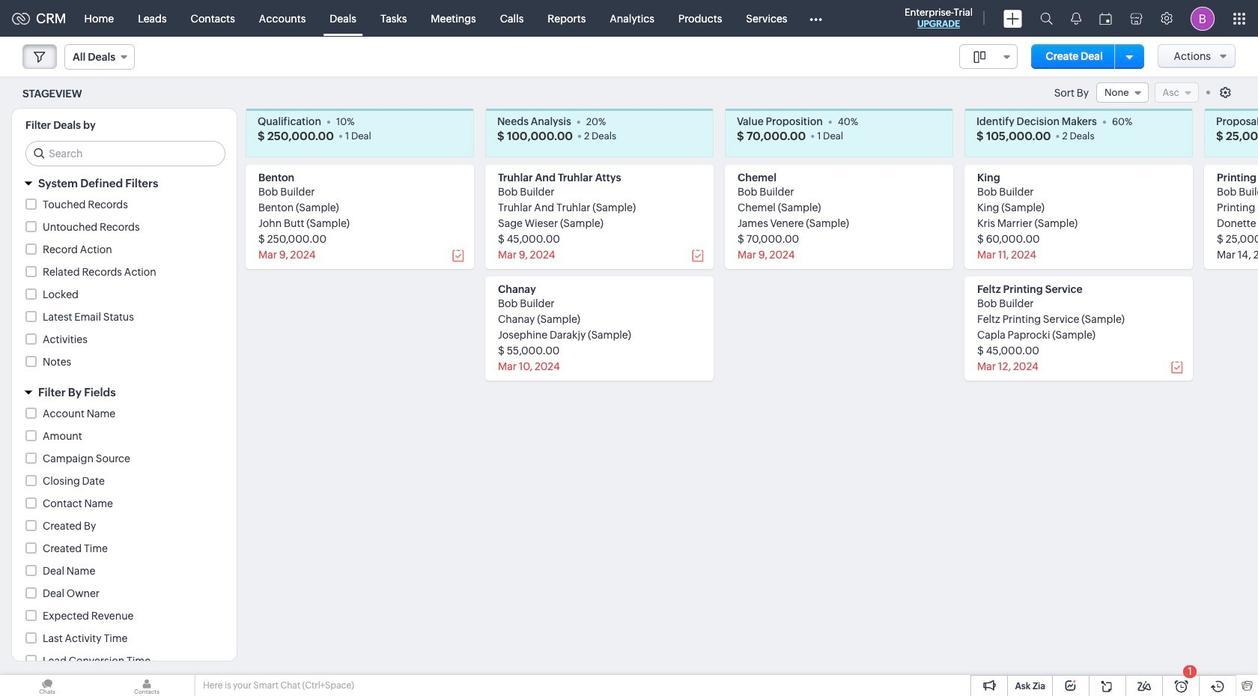 Task type: locate. For each thing, give the bounding box(es) containing it.
None field
[[64, 44, 135, 70], [960, 44, 1018, 69], [1097, 82, 1149, 103], [64, 44, 135, 70], [1097, 82, 1149, 103]]

calendar image
[[1100, 12, 1113, 24]]

contacts image
[[100, 675, 194, 696]]

size image
[[974, 50, 986, 64]]

Other Modules field
[[800, 6, 832, 30]]

create menu element
[[995, 0, 1032, 36]]



Task type: describe. For each thing, give the bounding box(es) containing it.
Search text field
[[26, 142, 225, 166]]

signals element
[[1062, 0, 1091, 37]]

profile element
[[1182, 0, 1224, 36]]

none field size
[[960, 44, 1018, 69]]

signals image
[[1071, 12, 1082, 25]]

search image
[[1041, 12, 1053, 25]]

logo image
[[12, 12, 30, 24]]

profile image
[[1191, 6, 1215, 30]]

search element
[[1032, 0, 1062, 37]]

create menu image
[[1004, 9, 1023, 27]]

chats image
[[0, 675, 94, 696]]



Task type: vqa. For each thing, say whether or not it's contained in the screenshot.
Navigation
no



